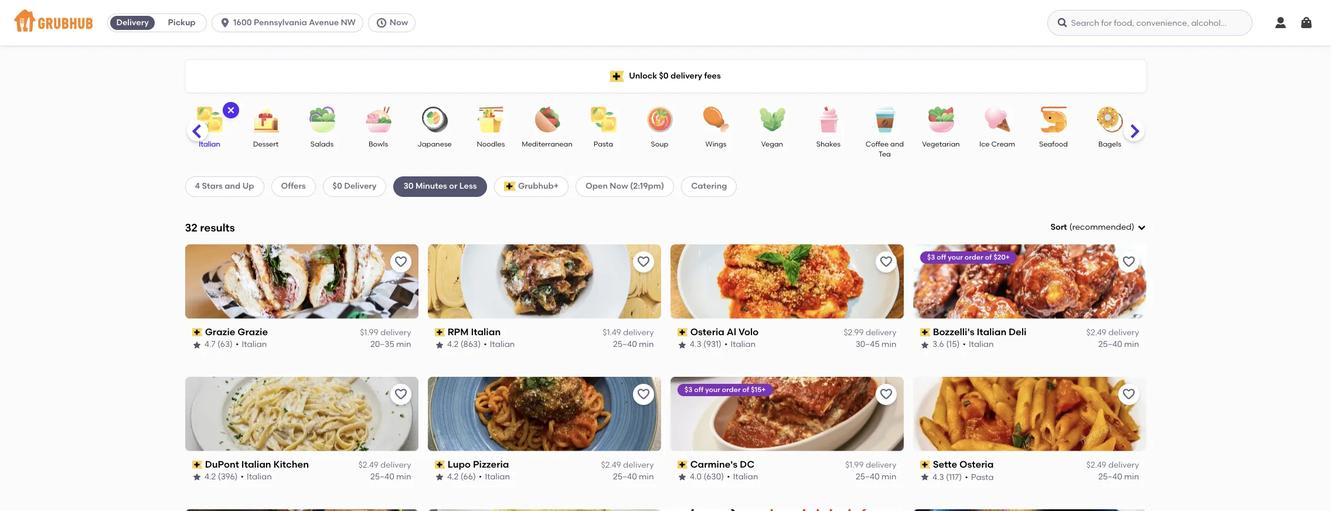Task type: locate. For each thing, give the bounding box(es) containing it.
ice cream image
[[977, 107, 1018, 133]]

subscription pass image
[[435, 328, 445, 337], [920, 328, 931, 337], [435, 461, 445, 469]]

$2.99 delivery
[[844, 328, 897, 338]]

4 stars and up
[[195, 181, 254, 191]]

pizzeria
[[473, 459, 509, 470]]

sort
[[1051, 222, 1067, 232]]

(15)
[[946, 340, 960, 350]]

japanese
[[418, 140, 452, 148]]

$2.49 for lupo pizzeria
[[601, 460, 621, 470]]

• right "(63)"
[[235, 340, 239, 350]]

• right the (117)
[[965, 472, 968, 482]]

order left '$15+'
[[722, 386, 741, 394]]

0 vertical spatial save this restaurant image
[[636, 255, 651, 269]]

subscription pass image left 'bozzelli's'
[[920, 328, 931, 337]]

4.3 left (931)
[[690, 340, 701, 350]]

1 vertical spatial grubhub plus flag logo image
[[504, 182, 516, 191]]

• italian down dupont italian kitchen at the bottom left of page
[[240, 472, 272, 482]]

$2.49 for bozzelli's italian deli
[[1087, 328, 1107, 338]]

vegan
[[762, 140, 783, 148]]

star icon image left 4.2 (396)
[[192, 473, 201, 482]]

3.6 (15)
[[933, 340, 960, 350]]

save this restaurant image
[[636, 255, 651, 269], [1122, 387, 1136, 401]]

1 horizontal spatial osteria
[[960, 459, 994, 470]]

• italian for grazie
[[235, 340, 267, 350]]

1 horizontal spatial $3
[[927, 253, 935, 261]]

1 horizontal spatial 4.3
[[933, 472, 944, 482]]

delivery for lupo pizzeria
[[623, 460, 654, 470]]

• italian down the dc
[[727, 472, 758, 482]]

grubhub plus flag logo image for grubhub+
[[504, 182, 516, 191]]

)
[[1132, 222, 1135, 232]]

italian down 'italian' image
[[199, 140, 220, 148]]

mediterranean image
[[527, 107, 568, 133]]

• italian down pizzeria
[[479, 472, 510, 482]]

order left $20+
[[965, 253, 983, 261]]

0 horizontal spatial delivery
[[116, 18, 149, 28]]

italian down grazie grazie at the left bottom
[[242, 340, 267, 350]]

rpm italian logo image
[[428, 244, 661, 319]]

0 vertical spatial pasta
[[594, 140, 613, 148]]

• italian down grazie grazie at the left bottom
[[235, 340, 267, 350]]

1 horizontal spatial save this restaurant image
[[1122, 387, 1136, 401]]

your left $20+
[[948, 253, 963, 261]]

save this restaurant button for osteria al volo
[[876, 251, 897, 273]]

of left '$15+'
[[742, 386, 749, 394]]

• italian down 'volo'
[[724, 340, 756, 350]]

4.7 (63)
[[204, 340, 232, 350]]

italian right dupont
[[241, 459, 271, 470]]

save this restaurant button
[[390, 251, 411, 273], [633, 251, 654, 273], [876, 251, 897, 273], [1118, 251, 1140, 273], [390, 384, 411, 405], [633, 384, 654, 405], [876, 384, 897, 405], [1118, 384, 1140, 405]]

ice
[[980, 140, 990, 148]]

0 vertical spatial osteria
[[690, 326, 724, 338]]

pasta
[[594, 140, 613, 148], [971, 472, 994, 482]]

• for grazie
[[235, 340, 239, 350]]

0 horizontal spatial pasta
[[594, 140, 613, 148]]

None field
[[1051, 222, 1147, 234]]

and up tea
[[891, 140, 904, 148]]

0 horizontal spatial of
[[742, 386, 749, 394]]

coffee and tea image
[[865, 107, 906, 133]]

italian image
[[189, 107, 230, 133]]

volo
[[738, 326, 759, 338]]

star icon image left 4.3 (117)
[[920, 473, 930, 482]]

dessert image
[[245, 107, 286, 133]]

0 vertical spatial $0
[[659, 71, 669, 81]]

•
[[235, 340, 239, 350], [484, 340, 487, 350], [724, 340, 728, 350], [963, 340, 966, 350], [240, 472, 244, 482], [479, 472, 482, 482], [727, 472, 730, 482], [965, 472, 968, 482]]

order
[[965, 253, 983, 261], [722, 386, 741, 394]]

4.2 for rpm italian
[[447, 340, 458, 350]]

delivery left pickup in the left top of the page
[[116, 18, 149, 28]]

al
[[727, 326, 736, 338]]

off for carmine's
[[694, 386, 704, 394]]

$0 right unlock
[[659, 71, 669, 81]]

bowls image
[[358, 107, 399, 133]]

• italian down bozzelli's italian deli
[[963, 340, 994, 350]]

catering
[[691, 181, 727, 191]]

4.7
[[204, 340, 215, 350]]

min for bozzelli's italian deli
[[1125, 340, 1140, 350]]

$1.99
[[360, 328, 379, 338], [846, 460, 864, 470]]

0 horizontal spatial save this restaurant image
[[636, 255, 651, 269]]

star icon image for dupont italian kitchen
[[192, 473, 201, 482]]

of left $20+
[[985, 253, 992, 261]]

0 horizontal spatial $3
[[685, 386, 692, 394]]

0 vertical spatial order
[[965, 253, 983, 261]]

star icon image left 4.7
[[192, 340, 201, 350]]

1 vertical spatial osteria
[[960, 459, 994, 470]]

$2.49 delivery for bozzelli's italian deli
[[1087, 328, 1140, 338]]

32 results
[[185, 221, 235, 234]]

grubhub plus flag logo image
[[610, 71, 625, 82], [504, 182, 516, 191]]

and left "up"
[[225, 181, 241, 191]]

min for osteria al volo
[[882, 340, 897, 350]]

0 horizontal spatial off
[[694, 386, 704, 394]]

1 vertical spatial 4.3
[[933, 472, 944, 482]]

0 horizontal spatial $1.99 delivery
[[360, 328, 411, 338]]

osteria al volo logo image
[[670, 244, 904, 319]]

0 vertical spatial $3
[[927, 253, 935, 261]]

25–40 min
[[613, 340, 654, 350], [1099, 340, 1140, 350], [371, 472, 411, 482], [613, 472, 654, 482], [856, 472, 897, 482], [1099, 472, 1140, 482]]

1 horizontal spatial now
[[610, 181, 628, 191]]

• right (396)
[[240, 472, 244, 482]]

unlock $0 delivery fees
[[629, 71, 721, 81]]

up
[[243, 181, 254, 191]]

$2.49
[[1087, 328, 1107, 338], [359, 460, 379, 470], [601, 460, 621, 470], [1087, 460, 1107, 470]]

25–40 for carmine's dc
[[856, 472, 880, 482]]

off
[[937, 253, 946, 261], [694, 386, 704, 394]]

0 vertical spatial 4.3
[[690, 340, 701, 350]]

• italian for dupont
[[240, 472, 272, 482]]

20–35
[[371, 340, 394, 350]]

sette osteria logo image
[[913, 377, 1147, 451]]

1 vertical spatial of
[[742, 386, 749, 394]]

nw
[[341, 18, 356, 28]]

delivery
[[116, 18, 149, 28], [344, 181, 377, 191]]

italian down rpm italian
[[490, 340, 515, 350]]

• right (66)
[[479, 472, 482, 482]]

salads image
[[302, 107, 343, 133]]

1 vertical spatial off
[[694, 386, 704, 394]]

dupont italian kitchen
[[205, 459, 309, 470]]

subscription pass image for carmine's dc
[[678, 461, 688, 469]]

subscription pass image
[[192, 328, 202, 337], [678, 328, 688, 337], [192, 461, 202, 469], [678, 461, 688, 469], [920, 461, 931, 469]]

1 vertical spatial your
[[705, 386, 720, 394]]

1 horizontal spatial grubhub plus flag logo image
[[610, 71, 625, 82]]

1 horizontal spatial $0
[[659, 71, 669, 81]]

0 horizontal spatial order
[[722, 386, 741, 394]]

• for sette
[[965, 472, 968, 482]]

soup
[[651, 140, 669, 148]]

0 vertical spatial off
[[937, 253, 946, 261]]

$2.49 for sette osteria
[[1087, 460, 1107, 470]]

0 vertical spatial now
[[390, 18, 408, 28]]

0 vertical spatial and
[[891, 140, 904, 148]]

lupo pizzeria
[[447, 459, 509, 470]]

shakes
[[817, 140, 841, 148]]

• italian
[[235, 340, 267, 350], [484, 340, 515, 350], [724, 340, 756, 350], [963, 340, 994, 350], [240, 472, 272, 482], [479, 472, 510, 482], [727, 472, 758, 482]]

$0
[[659, 71, 669, 81], [333, 181, 342, 191]]

osteria al volo
[[690, 326, 759, 338]]

1 horizontal spatial and
[[891, 140, 904, 148]]

grubhub plus flag logo image left unlock
[[610, 71, 625, 82]]

subscription pass image left carmine's
[[678, 461, 688, 469]]

seafood
[[1040, 140, 1068, 148]]

star icon image for carmine's dc
[[678, 473, 687, 482]]

4.2
[[447, 340, 458, 350], [204, 472, 216, 482], [447, 472, 458, 482]]

subscription pass image left osteria al volo
[[678, 328, 688, 337]]

0 horizontal spatial grazie
[[205, 326, 235, 338]]

italian left deli
[[977, 326, 1007, 338]]

subscription pass image for rpm italian
[[435, 328, 445, 337]]

4.2 down lupo
[[447, 472, 458, 482]]

now right nw
[[390, 18, 408, 28]]

$1.99 delivery for grazie grazie
[[360, 328, 411, 338]]

italian down 'volo'
[[731, 340, 756, 350]]

(396)
[[218, 472, 237, 482]]

min for rpm italian
[[639, 340, 654, 350]]

0 vertical spatial grubhub plus flag logo image
[[610, 71, 625, 82]]

dupont italian kitchen logo image
[[185, 377, 418, 451]]

subscription pass image for lupo pizzeria
[[435, 461, 445, 469]]

your down (931)
[[705, 386, 720, 394]]

off for bozzelli's
[[937, 253, 946, 261]]

• right (15)
[[963, 340, 966, 350]]

25–40 min for dupont italian kitchen
[[371, 472, 411, 482]]

$2.49 delivery
[[1087, 328, 1140, 338], [359, 460, 411, 470], [601, 460, 654, 470], [1087, 460, 1140, 470]]

1 horizontal spatial grazie
[[237, 326, 268, 338]]

4.3
[[690, 340, 701, 350], [933, 472, 944, 482]]

star icon image
[[192, 340, 201, 350], [435, 340, 444, 350], [678, 340, 687, 350], [920, 340, 930, 350], [192, 473, 201, 482], [435, 473, 444, 482], [678, 473, 687, 482], [920, 473, 930, 482]]

now right open
[[610, 181, 628, 191]]

italian by csdak logo image
[[670, 509, 904, 511]]

save this restaurant image for dupont italian kitchen
[[394, 387, 408, 401]]

1 horizontal spatial $1.99
[[846, 460, 864, 470]]

0 horizontal spatial grubhub plus flag logo image
[[504, 182, 516, 191]]

0 horizontal spatial 4.3
[[690, 340, 701, 350]]

osteria up 4.3 (931)
[[690, 326, 724, 338]]

• right '(863)'
[[484, 340, 487, 350]]

25–40
[[613, 340, 637, 350], [1099, 340, 1123, 350], [371, 472, 394, 482], [613, 472, 637, 482], [856, 472, 880, 482], [1099, 472, 1123, 482]]

0 vertical spatial $1.99 delivery
[[360, 328, 411, 338]]

25–40 min for carmine's dc
[[856, 472, 897, 482]]

1 vertical spatial pasta
[[971, 472, 994, 482]]

1 vertical spatial $0
[[333, 181, 342, 191]]

4.3 for osteria al volo
[[690, 340, 701, 350]]

now
[[390, 18, 408, 28], [610, 181, 628, 191]]

delivery
[[671, 71, 702, 81], [381, 328, 411, 338], [623, 328, 654, 338], [866, 328, 897, 338], [1109, 328, 1140, 338], [381, 460, 411, 470], [623, 460, 654, 470], [866, 460, 897, 470], [1109, 460, 1140, 470]]

seafood image
[[1033, 107, 1074, 133]]

save this restaurant button for sette osteria
[[1118, 384, 1140, 405]]

bozzelli's italian deli
[[933, 326, 1027, 338]]

delivery for rpm italian
[[623, 328, 654, 338]]

sette osteria
[[933, 459, 994, 470]]

$2.99
[[844, 328, 864, 338]]

$3 off your order of $15+
[[685, 386, 766, 394]]

25–40 min for rpm italian
[[613, 340, 654, 350]]

star icon image left 3.6 on the bottom of the page
[[920, 340, 930, 350]]

• down the carmine's dc
[[727, 472, 730, 482]]

4.3 down sette
[[933, 472, 944, 482]]

• italian down rpm italian
[[484, 340, 515, 350]]

pasta image
[[583, 107, 624, 133]]

wings image
[[696, 107, 737, 133]]

0 horizontal spatial $1.99
[[360, 328, 379, 338]]

grazie grazie
[[205, 326, 268, 338]]

osteria up • pasta
[[960, 459, 994, 470]]

svg image inside field
[[1137, 223, 1147, 232]]

italian down pizzeria
[[485, 472, 510, 482]]

1 horizontal spatial of
[[985, 253, 992, 261]]

subscription pass image left grazie grazie at the left bottom
[[192, 328, 202, 337]]

25–40 for dupont italian kitchen
[[371, 472, 394, 482]]

italian up '(863)'
[[471, 326, 501, 338]]

$3 off your order of $20+
[[927, 253, 1010, 261]]

• down osteria al volo
[[724, 340, 728, 350]]

1 horizontal spatial off
[[937, 253, 946, 261]]

and
[[891, 140, 904, 148], [225, 181, 241, 191]]

sette
[[933, 459, 957, 470]]

svg image
[[219, 17, 231, 29], [1057, 17, 1069, 29], [226, 106, 235, 115]]

0 vertical spatial of
[[985, 253, 992, 261]]

25–40 min for sette osteria
[[1099, 472, 1140, 482]]

subscription pass image left sette
[[920, 461, 931, 469]]

0 vertical spatial your
[[948, 253, 963, 261]]

star icon image left 4.2 (863)
[[435, 340, 444, 350]]

star icon image left 4.3 (931)
[[678, 340, 687, 350]]

1 vertical spatial $1.99
[[846, 460, 864, 470]]

none field containing sort
[[1051, 222, 1147, 234]]

grazie
[[205, 326, 235, 338], [237, 326, 268, 338]]

of for italian
[[985, 253, 992, 261]]

min for dupont italian kitchen
[[396, 472, 411, 482]]

1 vertical spatial order
[[722, 386, 741, 394]]

italian down bozzelli's italian deli
[[969, 340, 994, 350]]

delivery down bowls
[[344, 181, 377, 191]]

unlock
[[629, 71, 657, 81]]

subscription pass image left dupont
[[192, 461, 202, 469]]

1 vertical spatial save this restaurant image
[[1122, 387, 1136, 401]]

save this restaurant image for grazie grazie
[[394, 255, 408, 269]]

0 vertical spatial $1.99
[[360, 328, 379, 338]]

carmine's dc
[[690, 459, 754, 470]]

1 horizontal spatial pasta
[[971, 472, 994, 482]]

1 vertical spatial $1.99 delivery
[[846, 460, 897, 470]]

pasta down pasta image
[[594, 140, 613, 148]]

(
[[1070, 222, 1073, 232]]

star icon image left the 4.0
[[678, 473, 687, 482]]

delivery for carmine's dc
[[866, 460, 897, 470]]

4.2 down dupont
[[204, 472, 216, 482]]

4.2 down the rpm
[[447, 340, 458, 350]]

0 horizontal spatial your
[[705, 386, 720, 394]]

star icon image for sette osteria
[[920, 473, 930, 482]]

0 vertical spatial delivery
[[116, 18, 149, 28]]

subscription pass image left the rpm
[[435, 328, 445, 337]]

1 horizontal spatial $1.99 delivery
[[846, 460, 897, 470]]

1 horizontal spatial your
[[948, 253, 963, 261]]

$0 right the offers in the left of the page
[[333, 181, 342, 191]]

grubhub plus flag logo image left grubhub+
[[504, 182, 516, 191]]

delivery for dupont italian kitchen
[[381, 460, 411, 470]]

subscription pass image for sette osteria
[[920, 461, 931, 469]]

1 vertical spatial delivery
[[344, 181, 377, 191]]

• for osteria
[[724, 340, 728, 350]]

• italian for osteria
[[724, 340, 756, 350]]

pasta down sette osteria
[[971, 472, 994, 482]]

svg image inside "now" button
[[376, 17, 387, 29]]

subscription pass image left lupo
[[435, 461, 445, 469]]

svg image
[[1274, 16, 1288, 30], [1300, 16, 1314, 30], [376, 17, 387, 29], [1137, 223, 1147, 232]]

4.3 (931)
[[690, 340, 722, 350]]

of
[[985, 253, 992, 261], [742, 386, 749, 394]]

$3 for carmine's dc
[[685, 386, 692, 394]]

0 horizontal spatial osteria
[[690, 326, 724, 338]]

1 vertical spatial $3
[[685, 386, 692, 394]]

1 horizontal spatial order
[[965, 253, 983, 261]]

star icon image left 4.2 (66) at left bottom
[[435, 473, 444, 482]]

0 horizontal spatial now
[[390, 18, 408, 28]]

save this restaurant image
[[394, 255, 408, 269], [879, 255, 893, 269], [1122, 255, 1136, 269], [394, 387, 408, 401], [636, 387, 651, 401], [879, 387, 893, 401]]

kitchen
[[273, 459, 309, 470]]

1 vertical spatial and
[[225, 181, 241, 191]]

soup image
[[639, 107, 680, 133]]



Task type: vqa. For each thing, say whether or not it's contained in the screenshot.


Task type: describe. For each thing, give the bounding box(es) containing it.
(630)
[[704, 472, 724, 482]]

open now (2:19pm)
[[586, 181, 664, 191]]

25–40 for sette osteria
[[1099, 472, 1123, 482]]

Search for food, convenience, alcohol... search field
[[1048, 10, 1253, 36]]

bagels
[[1099, 140, 1122, 148]]

lupo pizzeria logo image
[[428, 377, 661, 451]]

magina's pie place logo image
[[185, 509, 418, 511]]

italian down dupont italian kitchen at the bottom left of page
[[247, 472, 272, 482]]

min for grazie grazie
[[396, 340, 411, 350]]

4
[[195, 181, 200, 191]]

dupont
[[205, 459, 239, 470]]

• for lupo
[[479, 472, 482, 482]]

4.2 for dupont italian kitchen
[[204, 472, 216, 482]]

now button
[[368, 13, 421, 32]]

carmine's
[[690, 459, 738, 470]]

coffee
[[866, 140, 889, 148]]

vegetarian
[[923, 140, 960, 148]]

• italian for rpm
[[484, 340, 515, 350]]

grubhub plus flag logo image for unlock $0 delivery fees
[[610, 71, 625, 82]]

0 horizontal spatial and
[[225, 181, 241, 191]]

rpm
[[447, 326, 469, 338]]

grubhub+
[[518, 181, 559, 191]]

mediterranean
[[522, 140, 573, 148]]

• for bozzelli's
[[963, 340, 966, 350]]

1 horizontal spatial delivery
[[344, 181, 377, 191]]

subscription pass image for dupont italian kitchen
[[192, 461, 202, 469]]

delivery for sette osteria
[[1109, 460, 1140, 470]]

30 minutes or less
[[404, 181, 477, 191]]

25–40 min for lupo pizzeria
[[613, 472, 654, 482]]

(117)
[[946, 472, 962, 482]]

subscription pass image for bozzelli's italian deli
[[920, 328, 931, 337]]

rpm italian
[[447, 326, 501, 338]]

less
[[460, 181, 477, 191]]

4.2 (66)
[[447, 472, 476, 482]]

bozzelli's
[[933, 326, 975, 338]]

• italian for bozzelli's
[[963, 340, 994, 350]]

1 vertical spatial now
[[610, 181, 628, 191]]

fees
[[704, 71, 721, 81]]

and inside coffee and tea
[[891, 140, 904, 148]]

30–45 min
[[856, 340, 897, 350]]

stars
[[202, 181, 223, 191]]

$2.49 for dupont italian kitchen
[[359, 460, 379, 470]]

pickup button
[[157, 13, 206, 32]]

cream
[[992, 140, 1016, 148]]

1 grazie from the left
[[205, 326, 235, 338]]

25–40 for bozzelli's italian deli
[[1099, 340, 1123, 350]]

save this restaurant button for grazie grazie
[[390, 251, 411, 273]]

bowls
[[369, 140, 388, 148]]

25–40 for rpm italian
[[613, 340, 637, 350]]

1600 pennsylvania avenue nw button
[[212, 13, 368, 32]]

save this restaurant image for sette osteria
[[1122, 387, 1136, 401]]

japanese image
[[414, 107, 455, 133]]

italian down the dc
[[733, 472, 758, 482]]

salads
[[311, 140, 334, 148]]

$1.99 for grazie grazie
[[360, 328, 379, 338]]

$3 for bozzelli's italian deli
[[927, 253, 935, 261]]

save this restaurant image for lupo pizzeria
[[636, 387, 651, 401]]

open
[[586, 181, 608, 191]]

4.2 for lupo pizzeria
[[447, 472, 458, 482]]

delivery for grazie grazie
[[381, 328, 411, 338]]

offers
[[281, 181, 306, 191]]

30–45
[[856, 340, 880, 350]]

save this restaurant button for rpm italian
[[633, 251, 654, 273]]

$15+
[[751, 386, 766, 394]]

svg image inside 1600 pennsylvania avenue nw button
[[219, 17, 231, 29]]

results
[[200, 221, 235, 234]]

your for bozzelli's
[[948, 253, 963, 261]]

dc
[[740, 459, 754, 470]]

vegan image
[[752, 107, 793, 133]]

• for rpm
[[484, 340, 487, 350]]

(63)
[[217, 340, 232, 350]]

vegetarian image
[[921, 107, 962, 133]]

4.3 (117)
[[933, 472, 962, 482]]

shakes image
[[808, 107, 849, 133]]

$1.49
[[603, 328, 621, 338]]

delivery for bozzelli's italian deli
[[1109, 328, 1140, 338]]

$2.49 delivery for sette osteria
[[1087, 460, 1140, 470]]

4.0 (630)
[[690, 472, 724, 482]]

star icon image for osteria al volo
[[678, 340, 687, 350]]

angolo ristorante italiano logo image
[[428, 509, 661, 511]]

avenue
[[309, 18, 339, 28]]

carmine's dc logo image
[[670, 377, 904, 451]]

pickup
[[168, 18, 196, 28]]

• for carmine's
[[727, 472, 730, 482]]

star icon image for lupo pizzeria
[[435, 473, 444, 482]]

deli
[[1009, 326, 1027, 338]]

order for bozzelli's
[[965, 253, 983, 261]]

or
[[449, 181, 458, 191]]

1600 pennsylvania avenue nw
[[233, 18, 356, 28]]

$2.49 delivery for dupont italian kitchen
[[359, 460, 411, 470]]

(931)
[[703, 340, 722, 350]]

main navigation navigation
[[0, 0, 1332, 46]]

bozzelli's italian deli logo image
[[913, 244, 1147, 319]]

4.2 (863)
[[447, 340, 481, 350]]

noodles image
[[471, 107, 512, 133]]

save this restaurant image for osteria al volo
[[879, 255, 893, 269]]

save this restaurant button for lupo pizzeria
[[633, 384, 654, 405]]

tea
[[879, 150, 891, 159]]

min for sette osteria
[[1125, 472, 1140, 482]]

4.2 (396)
[[204, 472, 237, 482]]

of for dc
[[742, 386, 749, 394]]

• for dupont
[[240, 472, 244, 482]]

minutes
[[416, 181, 447, 191]]

(2:19pm)
[[630, 181, 664, 191]]

• italian for carmine's
[[727, 472, 758, 482]]

delivery for osteria al volo
[[866, 328, 897, 338]]

0 horizontal spatial $0
[[333, 181, 342, 191]]

32
[[185, 221, 198, 234]]

25–40 for lupo pizzeria
[[613, 472, 637, 482]]

star icon image for grazie grazie
[[192, 340, 201, 350]]

$1.99 for carmine's dc
[[846, 460, 864, 470]]

3.6
[[933, 340, 944, 350]]

star icon image for rpm italian
[[435, 340, 444, 350]]

bagels image
[[1090, 107, 1131, 133]]

• pasta
[[965, 472, 994, 482]]

4.3 for sette osteria
[[933, 472, 944, 482]]

wings
[[706, 140, 727, 148]]

(66)
[[460, 472, 476, 482]]

your for carmine's
[[705, 386, 720, 394]]

dessert
[[253, 140, 279, 148]]

• italian for lupo
[[479, 472, 510, 482]]

now inside button
[[390, 18, 408, 28]]

30
[[404, 181, 414, 191]]

(863)
[[460, 340, 481, 350]]

recommended
[[1073, 222, 1132, 232]]

$2.49 delivery for lupo pizzeria
[[601, 460, 654, 470]]

25–40 min for bozzelli's italian deli
[[1099, 340, 1140, 350]]

sort ( recommended )
[[1051, 222, 1135, 232]]

$1.99 delivery for carmine's dc
[[846, 460, 897, 470]]

coffee and tea
[[866, 140, 904, 159]]

save this restaurant button for dupont italian kitchen
[[390, 384, 411, 405]]

$1.49 delivery
[[603, 328, 654, 338]]

min for lupo pizzeria
[[639, 472, 654, 482]]

lupo
[[447, 459, 471, 470]]

delivery button
[[108, 13, 157, 32]]

grazie grazie logo image
[[185, 244, 418, 319]]

min for carmine's dc
[[882, 472, 897, 482]]

star icon image for bozzelli's italian deli
[[920, 340, 930, 350]]

ice cream
[[980, 140, 1016, 148]]

delivery inside button
[[116, 18, 149, 28]]

1600
[[233, 18, 252, 28]]

save this restaurant image for rpm italian
[[636, 255, 651, 269]]

order for carmine's
[[722, 386, 741, 394]]

pennsylvania
[[254, 18, 307, 28]]

20–35 min
[[371, 340, 411, 350]]

subscription pass image for grazie grazie
[[192, 328, 202, 337]]

lupo marino logo image
[[913, 509, 1147, 511]]

subscription pass image for osteria al volo
[[678, 328, 688, 337]]

$20+
[[994, 253, 1010, 261]]

$0 delivery
[[333, 181, 377, 191]]

2 grazie from the left
[[237, 326, 268, 338]]



